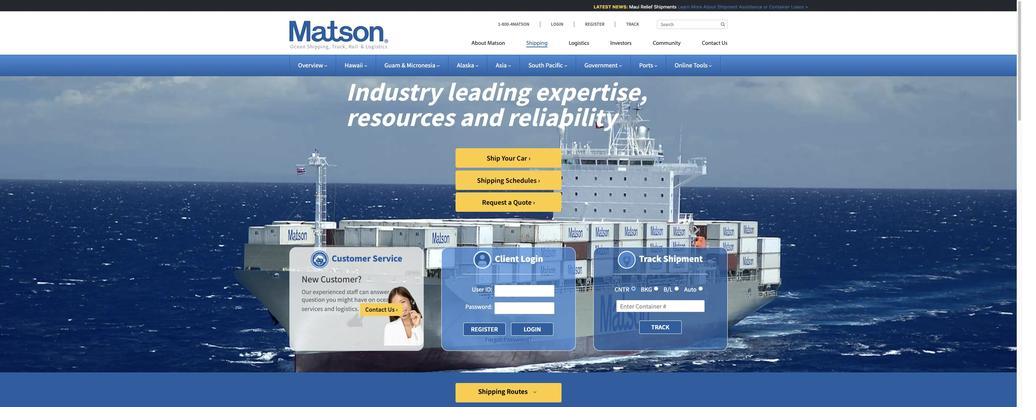 Task type: vqa. For each thing, say whether or not it's contained in the screenshot.
Conditions inside About Matson Careers At Matson Contact Us Terms & Conditions Privacy Policy
no



Task type: locate. For each thing, give the bounding box(es) containing it.
shipping inside top menu navigation
[[526, 41, 548, 46]]

register link down the password:
[[463, 323, 506, 336]]

a
[[508, 198, 512, 207]]

contact us ›
[[365, 306, 398, 314]]

1 vertical spatial contact
[[365, 306, 387, 314]]

top menu navigation
[[472, 37, 728, 52]]

1 vertical spatial track
[[639, 253, 662, 265]]

shipping up request
[[477, 176, 504, 185]]

1 horizontal spatial register
[[585, 21, 605, 27]]

contact up tools
[[702, 41, 721, 46]]

search image
[[721, 22, 725, 27]]

1 vertical spatial about
[[472, 41, 486, 46]]

us down ocean at left bottom
[[388, 306, 395, 314]]

1 horizontal spatial contact
[[702, 41, 721, 46]]

0 horizontal spatial contact
[[365, 306, 387, 314]]

guam
[[384, 61, 400, 69]]

track for track link
[[626, 21, 639, 27]]

ports link
[[639, 61, 657, 69]]

1 horizontal spatial about
[[698, 4, 711, 10]]

about right more in the top of the page
[[698, 4, 711, 10]]

1 horizontal spatial us
[[722, 41, 728, 46]]

contact us
[[702, 41, 728, 46]]

shipping
[[526, 41, 548, 46], [477, 176, 504, 185], [478, 387, 505, 396]]

password?
[[504, 336, 532, 344]]

0 vertical spatial us
[[722, 41, 728, 46]]

&
[[402, 61, 406, 69]]

0 vertical spatial shipping
[[526, 41, 548, 46]]

1 vertical spatial register
[[471, 326, 498, 334]]

ship
[[487, 154, 500, 163]]

industry
[[346, 76, 441, 108]]

auto
[[684, 286, 697, 294]]

about inside top menu navigation
[[472, 41, 486, 46]]

track up bkg option
[[639, 253, 662, 265]]

2 vertical spatial shipping
[[478, 387, 505, 396]]

› right the car
[[529, 154, 531, 163]]

overview
[[298, 61, 323, 69]]

CNTR radio
[[631, 287, 636, 291]]

contact us › link
[[360, 304, 403, 316]]

track
[[626, 21, 639, 27], [639, 253, 662, 265], [651, 324, 670, 332]]

latest
[[588, 4, 606, 10]]

customer
[[332, 253, 371, 264]]

track button
[[639, 321, 682, 334]]

asia
[[496, 61, 507, 69]]

0 horizontal spatial login
[[521, 253, 543, 265]]

login link
[[540, 21, 574, 27]]

2 vertical spatial track
[[651, 324, 670, 332]]

800-
[[502, 21, 511, 27]]

Enter Container # text field
[[616, 301, 705, 313]]

guam & micronesia link
[[384, 61, 440, 69]]

shipping left routes
[[478, 387, 505, 396]]

0 vertical spatial shipment
[[712, 4, 733, 10]]

1-800-4matson
[[498, 21, 530, 27]]

0 vertical spatial login
[[551, 21, 564, 27]]

container
[[764, 4, 785, 10]]

contact down the on on the left of page
[[365, 306, 387, 314]]

›
[[529, 154, 531, 163], [538, 176, 540, 185], [533, 198, 535, 207], [396, 306, 398, 314]]

password:
[[465, 303, 493, 311]]

government link
[[585, 61, 622, 69]]

car
[[517, 154, 527, 163]]

on
[[368, 296, 375, 304]]

login up "shipping" link
[[551, 21, 564, 27]]

about left matson in the top left of the page
[[472, 41, 486, 46]]

register down latest
[[585, 21, 605, 27]]

shipment up the 'b/l' radio
[[663, 253, 703, 265]]

1 horizontal spatial register link
[[574, 21, 615, 27]]

0 vertical spatial about
[[698, 4, 711, 10]]

ocean
[[377, 296, 393, 304]]

industry leading expertise, resources and reliability
[[346, 76, 648, 133]]

0 vertical spatial register link
[[574, 21, 615, 27]]

news:
[[607, 4, 623, 10]]

question
[[302, 296, 325, 304]]

shipping link
[[516, 37, 558, 52]]

track down maui at the top right of the page
[[626, 21, 639, 27]]

track for track shipment
[[639, 253, 662, 265]]

1 vertical spatial register link
[[463, 323, 506, 336]]

ship your car › link
[[456, 148, 562, 168]]

1 vertical spatial us
[[388, 306, 395, 314]]

0 horizontal spatial about
[[472, 41, 486, 46]]

can
[[359, 288, 369, 296]]

0 horizontal spatial shipment
[[663, 253, 703, 265]]

1 horizontal spatial login
[[551, 21, 564, 27]]

online
[[675, 61, 692, 69]]

us for contact us ›
[[388, 306, 395, 314]]

and
[[460, 101, 502, 133]]

you
[[326, 296, 336, 304]]

0 vertical spatial register
[[585, 21, 605, 27]]

new customer?
[[302, 274, 362, 285]]

hawaii link
[[345, 61, 367, 69]]

hawaii
[[345, 61, 363, 69]]

contact inside top menu navigation
[[702, 41, 721, 46]]

us for contact us
[[722, 41, 728, 46]]

online tools
[[675, 61, 708, 69]]

us
[[722, 41, 728, 46], [388, 306, 395, 314]]

about
[[698, 4, 711, 10], [472, 41, 486, 46]]

image of smiling customer service agent ready to help. image
[[383, 287, 424, 346]]

>
[[800, 4, 803, 10]]

south pacific link
[[529, 61, 567, 69]]

0 vertical spatial track
[[626, 21, 639, 27]]

1 vertical spatial shipping
[[477, 176, 504, 185]]

might
[[337, 296, 353, 304]]

services and
[[302, 305, 335, 313]]

0 horizontal spatial us
[[388, 306, 395, 314]]

User ID: text field
[[494, 285, 554, 297]]

1 vertical spatial shipment
[[663, 253, 703, 265]]

routes
[[507, 387, 528, 396]]

matson
[[488, 41, 505, 46]]

us down search icon
[[722, 41, 728, 46]]

track down enter container # text field
[[651, 324, 670, 332]]

None search field
[[657, 20, 728, 29]]

contact for contact us ›
[[365, 306, 387, 314]]

experienced
[[313, 288, 345, 296]]

learn more about shipment assistance or container loans > link
[[673, 4, 803, 10]]

cntr
[[615, 286, 629, 294]]

login right client
[[521, 253, 543, 265]]

track inside button
[[651, 324, 670, 332]]

tools
[[694, 61, 708, 69]]

register link down latest
[[574, 21, 615, 27]]

about matson link
[[472, 37, 516, 52]]

None button
[[511, 323, 554, 336]]

contact us link
[[691, 37, 728, 52]]

online tools link
[[675, 61, 712, 69]]

ports
[[639, 61, 653, 69]]

relief
[[635, 4, 647, 10]]

reliability
[[507, 101, 617, 133]]

shipping up south
[[526, 41, 548, 46]]

register up forgot
[[471, 326, 498, 334]]

us inside top menu navigation
[[722, 41, 728, 46]]

request
[[482, 198, 507, 207]]

shipment up search icon
[[712, 4, 733, 10]]

community link
[[642, 37, 691, 52]]

contact for contact us
[[702, 41, 721, 46]]

shipment
[[712, 4, 733, 10], [663, 253, 703, 265]]

login
[[551, 21, 564, 27], [521, 253, 543, 265]]

0 vertical spatial contact
[[702, 41, 721, 46]]

register
[[585, 21, 605, 27], [471, 326, 498, 334]]

forgot password? link
[[485, 336, 532, 344]]

learn
[[673, 4, 685, 10]]



Task type: describe. For each thing, give the bounding box(es) containing it.
quote
[[513, 198, 532, 207]]

user
[[472, 286, 484, 294]]

B/L radio
[[675, 287, 679, 291]]

south pacific
[[529, 61, 563, 69]]

forgot
[[485, 336, 502, 344]]

shipments
[[649, 4, 671, 10]]

asia link
[[496, 61, 511, 69]]

government
[[585, 61, 618, 69]]

our experienced staff can answer any question you might have on ocean services and logistics.
[[302, 288, 400, 313]]

more
[[686, 4, 697, 10]]

guam & micronesia
[[384, 61, 436, 69]]

1 horizontal spatial shipment
[[712, 4, 733, 10]]

blue matson logo with ocean, shipping, truck, rail and logistics written beneath it. image
[[289, 21, 388, 50]]

track link
[[615, 21, 639, 27]]

schedules
[[506, 176, 537, 185]]

investors link
[[600, 37, 642, 52]]

have
[[354, 296, 367, 304]]

alaska
[[457, 61, 474, 69]]

id:
[[485, 286, 493, 294]]

overview link
[[298, 61, 327, 69]]

forgot password?
[[485, 336, 532, 344]]

south
[[529, 61, 544, 69]]

logistics
[[569, 41, 589, 46]]

our
[[302, 288, 312, 296]]

loans
[[786, 4, 799, 10]]

1-
[[498, 21, 502, 27]]

1 vertical spatial login
[[521, 253, 543, 265]]

› right schedules at the top
[[538, 176, 540, 185]]

shipping schedules › link
[[456, 171, 562, 190]]

Auto radio
[[699, 287, 703, 291]]

expertise,
[[535, 76, 648, 108]]

client
[[495, 253, 519, 265]]

Search search field
[[657, 20, 728, 29]]

staff
[[347, 288, 358, 296]]

› down any
[[396, 306, 398, 314]]

Password: password field
[[494, 303, 554, 315]]

user id:
[[472, 286, 493, 294]]

community
[[653, 41, 681, 46]]

bkg
[[641, 286, 652, 294]]

shipping schedules ›
[[477, 176, 540, 185]]

answer
[[370, 288, 389, 296]]

your
[[502, 154, 515, 163]]

about matson
[[472, 41, 505, 46]]

or
[[758, 4, 763, 10]]

request a quote ›
[[482, 198, 535, 207]]

investors
[[610, 41, 632, 46]]

latest news: maui relief shipments learn more about shipment assistance or container loans >
[[588, 4, 803, 10]]

shipping for shipping routes
[[478, 387, 505, 396]]

customer service
[[332, 253, 402, 264]]

assistance
[[734, 4, 757, 10]]

request a quote › link
[[456, 193, 562, 212]]

track shipment
[[639, 253, 703, 265]]

any
[[391, 288, 400, 296]]

pacific
[[546, 61, 563, 69]]

shipping routes
[[478, 387, 528, 396]]

› right quote
[[533, 198, 535, 207]]

0 horizontal spatial register
[[471, 326, 498, 334]]

BKG radio
[[654, 287, 659, 291]]

customer?
[[321, 274, 362, 285]]

leading
[[446, 76, 530, 108]]

1-800-4matson link
[[498, 21, 540, 27]]

shipping for shipping
[[526, 41, 548, 46]]

new
[[302, 274, 319, 285]]

alaska link
[[457, 61, 479, 69]]

logistics link
[[558, 37, 600, 52]]

maui
[[624, 4, 634, 10]]

0 horizontal spatial register link
[[463, 323, 506, 336]]

track for track button
[[651, 324, 670, 332]]

4matson
[[511, 21, 530, 27]]

shipping routes link
[[455, 384, 562, 403]]

shipping for shipping schedules ›
[[477, 176, 504, 185]]

client login
[[495, 253, 543, 265]]

ship your car ›
[[487, 154, 531, 163]]

resources
[[346, 101, 454, 133]]



